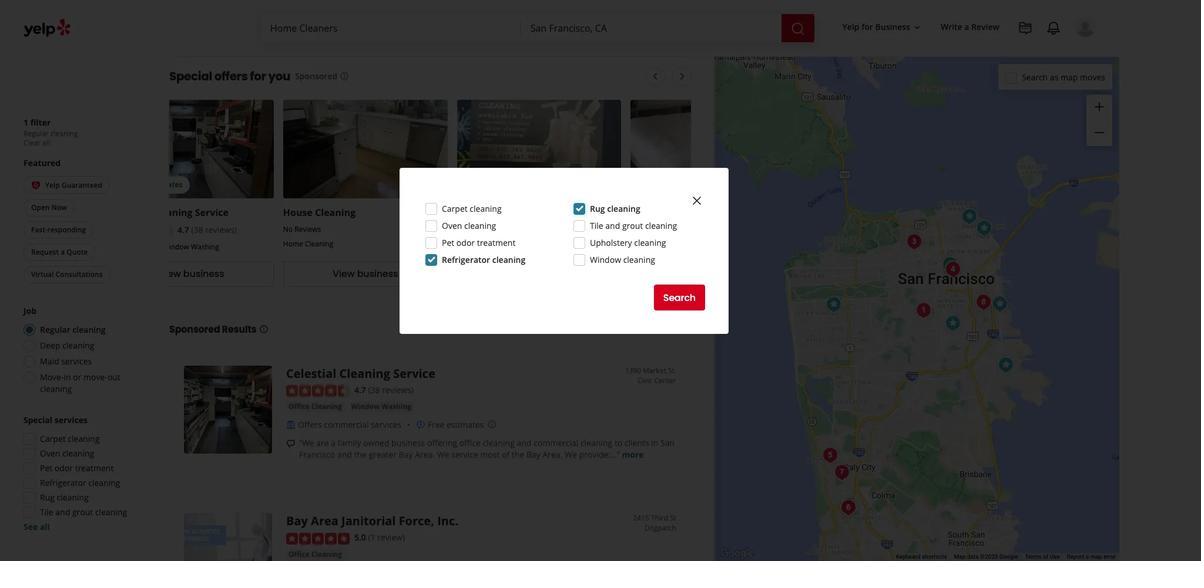 Task type: describe. For each thing, give the bounding box(es) containing it.
janitorial
[[341, 514, 396, 530]]

2 horizontal spatial bay
[[526, 450, 541, 461]]

a for request
[[61, 247, 65, 257]]

report a map error link
[[1067, 554, 1116, 561]]

fast-responding
[[31, 225, 86, 235]]

tile inside search dialog
[[590, 220, 603, 232]]

bay area janitorial force, inc. link
[[286, 514, 458, 530]]

2 we from the left
[[565, 450, 577, 461]]

now
[[51, 203, 67, 213]]

rug inside search dialog
[[590, 203, 605, 214]]

business
[[875, 21, 910, 33]]

projects image
[[1018, 21, 1033, 35]]

notifications image
[[1047, 21, 1061, 35]]

or
[[73, 372, 81, 383]]

upholstery
[[590, 237, 632, 249]]

maid services
[[40, 356, 92, 367]]

0 horizontal spatial estimates
[[148, 180, 183, 190]]

home inside start cleaning service no reviews home cleaning, office cleaning
[[631, 239, 651, 249]]

search button
[[654, 285, 705, 311]]

pet odor treatment inside search dialog
[[442, 237, 516, 249]]

1 horizontal spatial service
[[393, 366, 435, 382]]

responding
[[47, 225, 86, 235]]

house
[[283, 207, 313, 219]]

all inside 1 filter regular cleaning clear all
[[42, 138, 50, 148]]

search for search as map moves
[[1022, 71, 1048, 83]]

0 vertical spatial commercial
[[324, 420, 369, 431]]

and inside search dialog
[[605, 220, 620, 232]]

"we are a family owned business offering office cleaning and commercial cleaning to clients in san francisco and the greater bay area. we service most of the bay area. we provide:…"
[[299, 438, 675, 461]]

sparkling clean pro image
[[941, 258, 965, 281]]

yelp for business
[[842, 21, 910, 33]]

featured group
[[21, 157, 146, 286]]

2 office cleaning link from the top
[[286, 549, 344, 561]]

1 horizontal spatial group
[[1087, 95, 1112, 146]]

start cleaning service no reviews home cleaning, office cleaning
[[631, 207, 734, 249]]

all inside group
[[40, 522, 50, 533]]

hellen family cleaning image
[[994, 353, 1018, 377]]

tile inside group
[[40, 507, 53, 518]]

1 view business link from the left
[[109, 261, 274, 287]]

pet inside search dialog
[[442, 237, 454, 249]]

open
[[31, 203, 50, 213]]

1 horizontal spatial 4.7 star rating image
[[286, 386, 350, 397]]

home inside hellen family cleaning no reviews office cleaning, home cleaning
[[510, 239, 530, 249]]

service inside start cleaning service no reviews home cleaning, office cleaning
[[700, 207, 733, 219]]

office down the 5 star rating image
[[289, 550, 310, 560]]

virtual consultations
[[31, 270, 103, 280]]

start
[[631, 207, 654, 219]]

inc.
[[437, 514, 458, 530]]

use
[[1050, 554, 1060, 561]]

request a quote
[[31, 247, 88, 257]]

0 vertical spatial free
[[130, 180, 146, 190]]

16 yelp guaranteed v2 image
[[31, 181, 41, 190]]

a for write
[[965, 21, 969, 33]]

clients
[[625, 438, 649, 449]]

1390
[[625, 366, 641, 376]]

0 horizontal spatial celestial cleaning service link
[[109, 207, 229, 219]]

business inside "we are a family owned business offering office cleaning and commercial cleaning to clients in san francisco and the greater bay area. we service most of the bay area. we provide:…"
[[391, 438, 425, 449]]

hellen
[[457, 207, 487, 219]]

services for special services
[[54, 415, 88, 426]]

reviews) for the rightmost 4.7 star rating image
[[382, 385, 414, 396]]

refrigerator inside search dialog
[[442, 254, 490, 266]]

2 area. from the left
[[543, 450, 563, 461]]

report
[[1067, 554, 1084, 561]]

sponsored for sponsored
[[295, 71, 337, 82]]

oven inside search dialog
[[442, 220, 462, 232]]

get pricing & availability button
[[457, 261, 621, 287]]

force,
[[399, 514, 434, 530]]

close image
[[690, 194, 704, 208]]

trejo & daughters cleaning service image
[[822, 293, 845, 316]]

1 horizontal spatial estimates
[[447, 420, 484, 431]]

alves cleaning image
[[912, 299, 935, 322]]

map for error
[[1091, 554, 1102, 561]]

view business link for view
[[283, 261, 448, 287]]

offers
[[214, 68, 248, 85]]

©2023
[[980, 554, 998, 561]]

0 horizontal spatial bay area janitorial force, inc. image
[[184, 514, 272, 562]]

shortcuts
[[922, 554, 947, 561]]

quote
[[67, 247, 88, 257]]

family
[[490, 207, 521, 219]]

start cleaning service link
[[631, 207, 733, 219]]

treatment inside search dialog
[[477, 237, 516, 249]]

0 horizontal spatial washing
[[191, 242, 219, 252]]

office cleaning for 1st office cleaning button from the bottom of the page
[[289, 550, 342, 560]]

write a review link
[[936, 17, 1004, 38]]

house cleaning link
[[283, 207, 356, 219]]

0 horizontal spatial cleaning,
[[131, 242, 161, 252]]

write
[[941, 21, 962, 33]]

view for start cleaning service
[[680, 268, 702, 281]]

special for special services
[[24, 415, 52, 426]]

sponsored results
[[169, 323, 257, 337]]

family
[[338, 438, 361, 449]]

bay area janitorial force, inc.
[[286, 514, 458, 530]]

zoom in image
[[1092, 100, 1107, 114]]

move-
[[40, 372, 64, 383]]

group containing special services
[[20, 415, 146, 534]]

odor inside group
[[55, 463, 73, 474]]

(38 for 4.7 star rating image to the top
[[191, 225, 203, 236]]

regular inside option group
[[40, 324, 70, 336]]

0 vertical spatial 4.7
[[177, 225, 189, 236]]

celestial cleaning service image
[[184, 366, 272, 454]]

data
[[967, 554, 979, 561]]

st
[[670, 514, 676, 524]]

you
[[268, 68, 290, 85]]

commercial inside "we are a family owned business offering office cleaning and commercial cleaning to clients in san francisco and the greater bay area. we service most of the bay area. we provide:…"
[[534, 438, 578, 449]]

request a quote button
[[24, 244, 95, 262]]

in inside "we are a family owned business offering office cleaning and commercial cleaning to clients in san francisco and the greater bay area. we service most of the bay area. we provide:…"
[[651, 438, 658, 449]]

16 info v2 image
[[259, 325, 268, 334]]

see
[[24, 522, 38, 533]]

refrigerator inside group
[[40, 478, 86, 489]]

yelp for yelp guaranteed
[[45, 180, 60, 190]]

1 horizontal spatial celestial
[[286, 366, 336, 382]]

refrigerator cleaning inside search dialog
[[442, 254, 526, 266]]

terms of use
[[1025, 554, 1060, 561]]

get pricing & availability
[[483, 268, 596, 281]]

treatment inside group
[[75, 463, 114, 474]]

office cleaning, window washing
[[109, 242, 219, 252]]

window cleaning
[[590, 254, 655, 266]]

view inside house cleaning no reviews home cleaning view business
[[333, 268, 355, 281]]

regular cleaning
[[40, 324, 106, 336]]

5.0
[[354, 533, 366, 544]]

view business for celestial cleaning service
[[159, 268, 224, 281]]

filter
[[30, 117, 51, 128]]

carpet inside group
[[40, 434, 66, 445]]

1 vertical spatial celestial cleaning service link
[[286, 366, 435, 382]]

see all button
[[24, 522, 50, 533]]

washing inside button
[[382, 402, 412, 412]]

map region
[[624, 0, 1201, 562]]

grout inside search dialog
[[622, 220, 643, 232]]

(1
[[368, 533, 375, 544]]

search image
[[791, 22, 805, 36]]

pet odor treatment inside group
[[40, 463, 114, 474]]

0 vertical spatial celestial cleaning service
[[109, 207, 229, 219]]

0 horizontal spatial window
[[162, 242, 189, 252]]

guaranteed
[[62, 180, 102, 190]]

victory's cleaning services image
[[830, 461, 854, 485]]

special offers for you
[[169, 68, 290, 85]]

deep cleaning
[[40, 340, 94, 351]]

in inside move-in or move-out cleaning
[[64, 372, 71, 383]]

1 horizontal spatial bay area janitorial force, inc. image
[[988, 292, 1012, 316]]

hellen family cleaning no reviews office cleaning, home cleaning
[[457, 207, 564, 249]]

loany's deep cleaning service image
[[837, 496, 860, 520]]

open now button
[[24, 199, 75, 217]]

oven inside group
[[40, 448, 60, 460]]

are
[[316, 438, 329, 449]]

1 office cleaning link from the top
[[286, 402, 344, 413]]

cleaning right the house
[[315, 207, 356, 219]]

cleaning, for cleaning
[[653, 239, 683, 249]]

office inside hellen family cleaning no reviews office cleaning, home cleaning
[[457, 239, 476, 249]]

1 horizontal spatial free
[[428, 420, 445, 431]]

more link
[[622, 450, 644, 461]]

2 the from the left
[[512, 450, 524, 461]]

1
[[24, 117, 28, 128]]

0 horizontal spatial for
[[250, 68, 266, 85]]

as
[[1050, 71, 1059, 83]]

16 info v2 image
[[340, 72, 349, 81]]

tile and grout cleaning inside group
[[40, 507, 127, 518]]

clear all link
[[24, 138, 50, 148]]

out
[[107, 372, 120, 383]]

move-in or move-out cleaning
[[40, 372, 120, 395]]

1 horizontal spatial bay
[[399, 450, 413, 461]]

0 vertical spatial 4.7 star rating image
[[109, 226, 173, 237]]

san
[[661, 438, 675, 449]]

reviews inside house cleaning no reviews home cleaning view business
[[295, 225, 321, 235]]

fast-
[[31, 225, 47, 235]]

google image
[[718, 547, 756, 562]]

service
[[452, 450, 478, 461]]

keyboard shortcuts button
[[896, 554, 947, 562]]

1 we from the left
[[437, 450, 449, 461]]

error
[[1104, 554, 1116, 561]]

a inside "we are a family owned business offering office cleaning and commercial cleaning to clients in san francisco and the greater bay area. we service most of the bay area. we provide:…"
[[331, 438, 336, 449]]

&
[[536, 268, 543, 281]]

5 star rating image
[[286, 533, 350, 545]]

1 vertical spatial of
[[1043, 554, 1049, 561]]

1 the from the left
[[354, 450, 367, 461]]

1 office cleaning button from the top
[[286, 402, 344, 413]]

window for window cleaning
[[590, 254, 621, 266]]

fast-responding button
[[24, 222, 94, 239]]

terms of use link
[[1025, 554, 1060, 561]]

0 horizontal spatial bay
[[286, 514, 308, 530]]

16 speech v2 image
[[286, 440, 296, 449]]

virtual consultations button
[[24, 266, 110, 284]]

richyelle's cleaning image
[[818, 444, 842, 467]]

search as map moves
[[1022, 71, 1105, 83]]

window washing button
[[349, 402, 414, 413]]

market
[[643, 366, 666, 376]]



Task type: locate. For each thing, give the bounding box(es) containing it.
bay right most
[[526, 450, 541, 461]]

1 horizontal spatial refrigerator
[[442, 254, 490, 266]]

window inside search dialog
[[590, 254, 621, 266]]

office down hellen
[[457, 239, 476, 249]]

cleaning
[[50, 128, 78, 138], [470, 203, 502, 214], [607, 203, 640, 214], [464, 220, 496, 232], [645, 220, 677, 232], [634, 237, 666, 249], [492, 254, 526, 266], [623, 254, 655, 266], [73, 324, 106, 336], [62, 340, 94, 351], [40, 384, 72, 395], [68, 434, 100, 445], [483, 438, 515, 449], [581, 438, 612, 449], [62, 448, 94, 460], [88, 478, 120, 489], [57, 492, 89, 504], [95, 507, 127, 518]]

0 vertical spatial (38
[[191, 225, 203, 236]]

1 vertical spatial oven
[[40, 448, 60, 460]]

office down start cleaning service link
[[685, 239, 704, 249]]

celestial up offers at the left of page
[[286, 366, 336, 382]]

1 horizontal spatial yelp
[[842, 21, 860, 33]]

oven cleaning inside search dialog
[[442, 220, 496, 232]]

business
[[183, 268, 224, 281], [357, 268, 398, 281], [705, 268, 746, 281], [391, 438, 425, 449]]

0 horizontal spatial (38
[[191, 225, 203, 236]]

pet inside group
[[40, 463, 52, 474]]

view business link for cleaning,
[[631, 261, 795, 287]]

option group
[[20, 306, 146, 396]]

1 horizontal spatial reviews
[[468, 225, 495, 235]]

oven cleaning down the "special services"
[[40, 448, 94, 460]]

office cleaning button up offers at the left of page
[[286, 402, 344, 413]]

rug cleaning
[[590, 203, 640, 214], [40, 492, 89, 504]]

1 vertical spatial tile
[[40, 507, 53, 518]]

service
[[195, 207, 229, 219], [700, 207, 733, 219], [393, 366, 435, 382]]

window inside window washing button
[[351, 402, 380, 412]]

1 vertical spatial window
[[590, 254, 621, 266]]

0 vertical spatial group
[[1087, 95, 1112, 146]]

office cleaning for second office cleaning button from the bottom of the page
[[289, 402, 342, 412]]

cleaning,
[[478, 239, 508, 249], [653, 239, 683, 249], [131, 242, 161, 252]]

rug cleaning inside search dialog
[[590, 203, 640, 214]]

1 vertical spatial tile and grout cleaning
[[40, 507, 127, 518]]

0 vertical spatial refrigerator
[[442, 254, 490, 266]]

we
[[437, 450, 449, 461], [565, 450, 577, 461]]

2415
[[633, 514, 649, 524]]

and inside group
[[55, 507, 70, 518]]

2 view business from the left
[[680, 268, 746, 281]]

third
[[651, 514, 668, 524]]

2 horizontal spatial reviews
[[642, 225, 669, 235]]

berryclean image
[[972, 291, 995, 314]]

pronto property services image
[[958, 205, 981, 228]]

all
[[42, 138, 50, 148], [40, 522, 50, 533]]

2 horizontal spatial view
[[680, 268, 702, 281]]

cleaning right start
[[657, 207, 697, 219]]

1 horizontal spatial carpet cleaning
[[442, 203, 502, 214]]

1 vertical spatial refrigerator cleaning
[[40, 478, 120, 489]]

0 vertical spatial washing
[[191, 242, 219, 252]]

keyboard
[[896, 554, 921, 561]]

write a review
[[941, 21, 1000, 33]]

regular down filter on the left
[[24, 128, 49, 138]]

2 view from the left
[[333, 268, 355, 281]]

report a map error
[[1067, 554, 1116, 561]]

pricing
[[501, 268, 533, 281]]

0 vertical spatial map
[[1061, 71, 1078, 83]]

16 commercial services v2 image
[[286, 421, 296, 430]]

1 horizontal spatial window
[[351, 402, 380, 412]]

all right clear
[[42, 138, 50, 148]]

reviews down hellen
[[468, 225, 495, 235]]

cleaning up office cleaning, window washing
[[152, 207, 193, 219]]

no down hellen
[[457, 225, 467, 235]]

free price estimates from local home cleaners image
[[581, 0, 640, 37]]

free right guaranteed
[[130, 180, 146, 190]]

2 home from the left
[[510, 239, 530, 249]]

odor down hellen
[[457, 237, 475, 249]]

0 vertical spatial celestial
[[109, 207, 149, 219]]

job
[[24, 306, 37, 317]]

special
[[169, 68, 212, 85], [24, 415, 52, 426]]

availability
[[545, 268, 596, 281]]

1 vertical spatial celestial
[[286, 366, 336, 382]]

1 home from the left
[[283, 239, 303, 249]]

0 vertical spatial 4.7 (38 reviews)
[[177, 225, 237, 236]]

a right report
[[1086, 554, 1089, 561]]

odor down the "special services"
[[55, 463, 73, 474]]

5.0 (1 review)
[[354, 533, 405, 544]]

zoom out image
[[1092, 126, 1107, 140]]

0 vertical spatial window
[[162, 242, 189, 252]]

previous image
[[648, 70, 663, 84]]

sponsored
[[295, 71, 337, 82], [169, 323, 220, 337]]

office cleaning button down the 5 star rating image
[[286, 549, 344, 561]]

carpet inside search dialog
[[442, 203, 468, 214]]

1 vertical spatial (38
[[368, 385, 380, 396]]

cleaning up get pricing & availability
[[532, 239, 560, 249]]

tile and grout cleaning inside search dialog
[[590, 220, 677, 232]]

yelp right 16 yelp guaranteed v2 image
[[45, 180, 60, 190]]

(38 up window washing
[[368, 385, 380, 396]]

carpet cleaning inside search dialog
[[442, 203, 502, 214]]

treatment
[[477, 237, 516, 249], [75, 463, 114, 474]]

special services
[[24, 415, 88, 426]]

special down move- at the left bottom of the page
[[24, 415, 52, 426]]

of left use
[[1043, 554, 1049, 561]]

owned
[[363, 438, 389, 449]]

reviews down start
[[642, 225, 669, 235]]

area. down offering
[[415, 450, 435, 461]]

1 vertical spatial commercial
[[534, 438, 578, 449]]

0 vertical spatial of
[[502, 450, 510, 461]]

map data ©2023 google
[[954, 554, 1018, 561]]

services down move-in or move-out cleaning
[[54, 415, 88, 426]]

bay area janitorial force, inc. image
[[988, 292, 1012, 316], [184, 514, 272, 562]]

offering
[[427, 438, 457, 449]]

yelp inside user actions element
[[842, 21, 860, 33]]

1 vertical spatial carpet
[[40, 434, 66, 445]]

map
[[954, 554, 966, 561]]

civic
[[638, 376, 653, 386]]

1 vertical spatial search
[[663, 291, 696, 305]]

0 horizontal spatial 4.7 (38 reviews)
[[177, 225, 237, 236]]

0 vertical spatial pet
[[442, 237, 454, 249]]

cleaning up window washing
[[339, 366, 390, 382]]

of right most
[[502, 450, 510, 461]]

a right "are"
[[331, 438, 336, 449]]

cleaning, for family
[[478, 239, 508, 249]]

2 horizontal spatial cleaning,
[[653, 239, 683, 249]]

1 horizontal spatial the
[[512, 450, 524, 461]]

0 vertical spatial oven
[[442, 220, 462, 232]]

the down family
[[354, 450, 367, 461]]

for left the 'you'
[[250, 68, 266, 85]]

ana's cleaning services image
[[902, 230, 926, 254]]

1 vertical spatial regular
[[40, 324, 70, 336]]

4.7 up office cleaning, window washing
[[177, 225, 189, 236]]

cleaning inside 1 filter regular cleaning clear all
[[50, 128, 78, 138]]

home inside house cleaning no reviews home cleaning view business
[[283, 239, 303, 249]]

reviews for hellen
[[468, 225, 495, 235]]

(38 up office cleaning, window washing
[[191, 225, 203, 236]]

review)
[[377, 533, 405, 544]]

1 vertical spatial sponsored
[[169, 323, 220, 337]]

celestial cleaning service link up window washing
[[286, 366, 435, 382]]

a left quote
[[61, 247, 65, 257]]

results
[[222, 323, 257, 337]]

map right "as"
[[1061, 71, 1078, 83]]

4.7 star rating image up office cleaning, window washing
[[109, 226, 173, 237]]

1 vertical spatial in
[[651, 438, 658, 449]]

no inside house cleaning no reviews home cleaning view business
[[283, 225, 293, 235]]

reviews down the house
[[295, 225, 321, 235]]

office inside start cleaning service no reviews home cleaning, office cleaning
[[685, 239, 704, 249]]

office cleaning link
[[286, 402, 344, 413], [286, 549, 344, 561]]

yelp for yelp for business
[[842, 21, 860, 33]]

view for celestial cleaning service
[[159, 268, 181, 281]]

business inside house cleaning no reviews home cleaning view business
[[357, 268, 398, 281]]

1 vertical spatial odor
[[55, 463, 73, 474]]

the
[[354, 450, 367, 461], [512, 450, 524, 461]]

cleaning up offers at the left of page
[[311, 402, 342, 412]]

16 chevron down v2 image
[[913, 23, 922, 32]]

4.7 (38 reviews) up office cleaning, window washing
[[177, 225, 237, 236]]

upholstery cleaning
[[590, 237, 666, 249]]

the right most
[[512, 450, 524, 461]]

window washing
[[351, 402, 412, 412]]

3 no from the left
[[631, 225, 640, 235]]

office cleaning down the 5 star rating image
[[289, 550, 342, 560]]

search for search
[[663, 291, 696, 305]]

2 reviews from the left
[[468, 225, 495, 235]]

view business for start cleaning service
[[680, 268, 746, 281]]

carpet cleaning inside group
[[40, 434, 100, 445]]

tile and grout cleaning down start
[[590, 220, 677, 232]]

office
[[459, 438, 481, 449]]

cleaning right the 'family'
[[523, 207, 564, 219]]

rug up upholstery
[[590, 203, 605, 214]]

0 vertical spatial tile
[[590, 220, 603, 232]]

celestial cleaning service link up office cleaning, window washing
[[109, 207, 229, 219]]

no for hellen
[[457, 225, 467, 235]]

0 horizontal spatial carpet cleaning
[[40, 434, 100, 445]]

1 no from the left
[[283, 225, 293, 235]]

4.7 star rating image
[[109, 226, 173, 237], [286, 386, 350, 397]]

1 horizontal spatial sponsored
[[295, 71, 337, 82]]

rug inside group
[[40, 492, 55, 504]]

0 horizontal spatial reviews)
[[205, 225, 237, 236]]

open now
[[31, 203, 67, 213]]

consultations
[[56, 270, 103, 280]]

free
[[130, 180, 146, 190], [428, 420, 445, 431]]

keyboard shortcuts
[[896, 554, 947, 561]]

home up pricing
[[510, 239, 530, 249]]

office up 16 commercial services v2 'image'
[[289, 402, 310, 412]]

home down the house
[[283, 239, 303, 249]]

None search field
[[261, 14, 817, 42]]

maid
[[40, 356, 59, 367]]

0 vertical spatial all
[[42, 138, 50, 148]]

0 horizontal spatial yelp
[[45, 180, 60, 190]]

offers
[[298, 420, 322, 431]]

free estimates link
[[109, 100, 274, 199]]

carpet left the 'family'
[[442, 203, 468, 214]]

oven down hellen
[[442, 220, 462, 232]]

2 office cleaning button from the top
[[286, 549, 344, 561]]

1 vertical spatial bay area janitorial force, inc. image
[[184, 514, 272, 562]]

user actions element
[[833, 15, 1112, 87]]

no down the house
[[283, 225, 293, 235]]

services inside group
[[54, 415, 88, 426]]

4.7 up window washing
[[354, 385, 366, 396]]

0 horizontal spatial service
[[195, 207, 229, 219]]

commercial cleaning solutions san francisco image
[[972, 217, 996, 240]]

celestial cleaning service up office cleaning, window washing
[[109, 207, 229, 219]]

bay right greater
[[399, 450, 413, 461]]

1 view from the left
[[159, 268, 181, 281]]

2 view business link from the left
[[283, 261, 448, 287]]

offers commercial services
[[298, 420, 401, 431]]

all right see
[[40, 522, 50, 533]]

sponsored left results
[[169, 323, 220, 337]]

dogpatch
[[645, 524, 676, 534]]

oven down the "special services"
[[40, 448, 60, 460]]

0 horizontal spatial view business
[[159, 268, 224, 281]]

cleaning down start cleaning service link
[[706, 239, 734, 249]]

"we
[[299, 438, 314, 449]]

1 vertical spatial 4.7
[[354, 385, 366, 396]]

1 vertical spatial yelp
[[45, 180, 60, 190]]

a inside button
[[61, 247, 65, 257]]

refrigerator cleaning inside group
[[40, 478, 120, 489]]

area. left 'provide:…"'
[[543, 450, 563, 461]]

reviews for start
[[642, 225, 669, 235]]

4.7 star rating image up offers at the left of page
[[286, 386, 350, 397]]

0 horizontal spatial pet
[[40, 463, 52, 474]]

search
[[1022, 71, 1048, 83], [663, 291, 696, 305]]

yelp left business
[[842, 21, 860, 33]]

0 horizontal spatial rug cleaning
[[40, 492, 89, 504]]

office cleaning up offers at the left of page
[[289, 402, 342, 412]]

cleaning inside move-in or move-out cleaning
[[40, 384, 72, 395]]

0 horizontal spatial rug
[[40, 492, 55, 504]]

white building maintenance image
[[941, 312, 965, 335]]

0 horizontal spatial commercial
[[324, 420, 369, 431]]

of inside "we are a family owned business offering office cleaning and commercial cleaning to clients in san francisco and the greater bay area. we service most of the bay area. we provide:…"
[[502, 450, 510, 461]]

0 vertical spatial rug
[[590, 203, 605, 214]]

0 vertical spatial treatment
[[477, 237, 516, 249]]

a
[[965, 21, 969, 33], [61, 247, 65, 257], [331, 438, 336, 449], [1086, 554, 1089, 561]]

tile and grout cleaning up see all button at the bottom of the page
[[40, 507, 127, 518]]

next image
[[675, 70, 690, 84]]

view
[[159, 268, 181, 281], [333, 268, 355, 281], [680, 268, 702, 281]]

for left business
[[862, 21, 873, 33]]

center
[[654, 376, 676, 386]]

bay up the 5 star rating image
[[286, 514, 308, 530]]

cleaning, inside hellen family cleaning no reviews office cleaning, home cleaning
[[478, 239, 508, 249]]

no inside start cleaning service no reviews home cleaning, office cleaning
[[631, 225, 640, 235]]

0 horizontal spatial 4.7 star rating image
[[109, 226, 173, 237]]

1 horizontal spatial celestial cleaning service link
[[286, 366, 435, 382]]

reviews)
[[205, 225, 237, 236], [382, 385, 414, 396]]

reviews inside hellen family cleaning no reviews office cleaning, home cleaning
[[468, 225, 495, 235]]

a for report
[[1086, 554, 1089, 561]]

services inside option group
[[61, 356, 92, 367]]

yelp inside the featured group
[[45, 180, 60, 190]]

4.7
[[177, 225, 189, 236], [354, 385, 366, 396]]

yelp
[[842, 21, 860, 33], [45, 180, 60, 190]]

cleaning, inside start cleaning service no reviews home cleaning, office cleaning
[[653, 239, 683, 249]]

terms
[[1025, 554, 1042, 561]]

moves
[[1080, 71, 1105, 83]]

refrigerator up see all button at the bottom of the page
[[40, 478, 86, 489]]

oven
[[442, 220, 462, 232], [40, 448, 60, 460]]

0 horizontal spatial we
[[437, 450, 449, 461]]

search inside button
[[663, 291, 696, 305]]

search dialog
[[0, 0, 1201, 562]]

1 vertical spatial reviews)
[[382, 385, 414, 396]]

0 vertical spatial office cleaning link
[[286, 402, 344, 413]]

to
[[615, 438, 622, 449]]

2 vertical spatial window
[[351, 402, 380, 412]]

celestial
[[109, 207, 149, 219], [286, 366, 336, 382]]

3 view business link from the left
[[631, 261, 795, 287]]

deep
[[40, 340, 60, 351]]

yelp guaranteed
[[45, 180, 102, 190]]

grout inside group
[[72, 507, 93, 518]]

view business up search button
[[680, 268, 746, 281]]

rug cleaning up see all button at the bottom of the page
[[40, 492, 89, 504]]

0 vertical spatial yelp
[[842, 21, 860, 33]]

pet odor treatment
[[442, 237, 516, 249], [40, 463, 114, 474]]

special inside group
[[24, 415, 52, 426]]

1 vertical spatial office cleaning
[[289, 550, 342, 560]]

greater
[[369, 450, 397, 461]]

refrigerator up get
[[442, 254, 490, 266]]

in
[[64, 372, 71, 383], [651, 438, 658, 449]]

1 reviews from the left
[[295, 225, 321, 235]]

map left error
[[1091, 554, 1102, 561]]

view business link
[[109, 261, 274, 287], [283, 261, 448, 287], [631, 261, 795, 287]]

1 horizontal spatial for
[[862, 21, 873, 33]]

1 vertical spatial rug cleaning
[[40, 492, 89, 504]]

in left or
[[64, 372, 71, 383]]

move-
[[83, 372, 107, 383]]

clear
[[24, 138, 41, 148]]

special left the offers
[[169, 68, 212, 85]]

1 horizontal spatial odor
[[457, 237, 475, 249]]

2 no from the left
[[457, 225, 467, 235]]

window for window washing
[[351, 402, 380, 412]]

1 horizontal spatial (38
[[368, 385, 380, 396]]

1 area. from the left
[[415, 450, 435, 461]]

tile up see all button at the bottom of the page
[[40, 507, 53, 518]]

4.7 (38 reviews) up window washing
[[354, 385, 414, 396]]

group
[[1087, 95, 1112, 146], [20, 415, 146, 534]]

special for special offers for you
[[169, 68, 212, 85]]

1 horizontal spatial grout
[[622, 220, 643, 232]]

map for moves
[[1061, 71, 1078, 83]]

3 view from the left
[[680, 268, 702, 281]]

celestial cleaning service link
[[109, 207, 229, 219], [286, 366, 435, 382]]

cleaning down the 5 star rating image
[[311, 550, 342, 560]]

rug up see all button at the bottom of the page
[[40, 492, 55, 504]]

sponsored left 16 info v2 icon
[[295, 71, 337, 82]]

3 home from the left
[[631, 239, 651, 249]]

no for start
[[631, 225, 640, 235]]

celestial cleaning service
[[109, 207, 229, 219], [286, 366, 435, 382]]

1 horizontal spatial rug cleaning
[[590, 203, 640, 214]]

rug cleaning inside group
[[40, 492, 89, 504]]

office cleaning link up offers at the left of page
[[286, 402, 344, 413]]

tile up upholstery
[[590, 220, 603, 232]]

(38 for the rightmost 4.7 star rating image
[[368, 385, 380, 396]]

no inside hellen family cleaning no reviews office cleaning, home cleaning
[[457, 225, 467, 235]]

1 vertical spatial office cleaning button
[[286, 549, 344, 561]]

pet odor treatment down hellen
[[442, 237, 516, 249]]

rug
[[590, 203, 605, 214], [40, 492, 55, 504]]

1 vertical spatial free estimates
[[428, 420, 484, 431]]

regular inside 1 filter regular cleaning clear all
[[24, 128, 49, 138]]

1 vertical spatial oven cleaning
[[40, 448, 94, 460]]

estimates
[[148, 180, 183, 190], [447, 420, 484, 431]]

(38
[[191, 225, 203, 236], [368, 385, 380, 396]]

1 vertical spatial grout
[[72, 507, 93, 518]]

we down offering
[[437, 450, 449, 461]]

cleaning down house cleaning link
[[305, 239, 333, 249]]

office right quote
[[109, 242, 129, 252]]

3 reviews from the left
[[642, 225, 669, 235]]

yelp guaranteed button
[[24, 176, 110, 195]]

sponsored for sponsored results
[[169, 323, 220, 337]]

office cleaning link down the 5 star rating image
[[286, 549, 344, 561]]

1 vertical spatial refrigerator
[[40, 478, 86, 489]]

no up upholstery cleaning
[[631, 225, 640, 235]]

option group containing job
[[20, 306, 146, 396]]

0 horizontal spatial sponsored
[[169, 323, 220, 337]]

0 horizontal spatial oven cleaning
[[40, 448, 94, 460]]

2415 third st dogpatch
[[633, 514, 676, 534]]

rug cleaning up upholstery
[[590, 203, 640, 214]]

1 vertical spatial 4.7 (38 reviews)
[[354, 385, 414, 396]]

washing
[[191, 242, 219, 252], [382, 402, 412, 412]]

a right the write
[[965, 21, 969, 33]]

area
[[311, 514, 338, 530]]

0 horizontal spatial of
[[502, 450, 510, 461]]

2 horizontal spatial window
[[590, 254, 621, 266]]

cleaning
[[152, 207, 193, 219], [315, 207, 356, 219], [523, 207, 564, 219], [657, 207, 697, 219], [305, 239, 333, 249], [532, 239, 560, 249], [706, 239, 734, 249], [339, 366, 390, 382], [311, 402, 342, 412], [311, 550, 342, 560]]

2 office cleaning from the top
[[289, 550, 342, 560]]

0 horizontal spatial odor
[[55, 463, 73, 474]]

0 vertical spatial free estimates
[[130, 180, 183, 190]]

0 horizontal spatial free estimates
[[130, 180, 183, 190]]

1 horizontal spatial tile
[[590, 220, 603, 232]]

reviews) for 4.7 star rating image to the top
[[205, 225, 237, 236]]

1 horizontal spatial of
[[1043, 554, 1049, 561]]

1 horizontal spatial pet odor treatment
[[442, 237, 516, 249]]

celestial cleaning service up window washing
[[286, 366, 435, 382]]

regular up deep
[[40, 324, 70, 336]]

1 filter regular cleaning clear all
[[24, 117, 78, 148]]

0 horizontal spatial reviews
[[295, 225, 321, 235]]

celestial cleaning service image
[[938, 253, 962, 276]]

services down window washing button at bottom
[[371, 420, 401, 431]]

carpet down the "special services"
[[40, 434, 66, 445]]

map
[[1061, 71, 1078, 83], [1091, 554, 1102, 561]]

0 vertical spatial bay area janitorial force, inc. image
[[988, 292, 1012, 316]]

francisco
[[299, 450, 335, 461]]

info icon image
[[487, 420, 497, 430], [487, 420, 497, 430]]

services for maid services
[[61, 356, 92, 367]]

0 vertical spatial celestial cleaning service link
[[109, 207, 229, 219]]

home up the window cleaning
[[631, 239, 651, 249]]

2 horizontal spatial service
[[700, 207, 733, 219]]

0 vertical spatial special
[[169, 68, 212, 85]]

1 horizontal spatial tile and grout cleaning
[[590, 220, 677, 232]]

no
[[283, 225, 293, 235], [457, 225, 467, 235], [631, 225, 640, 235]]

window washing link
[[349, 402, 414, 413]]

1 view business from the left
[[159, 268, 224, 281]]

in left san
[[651, 438, 658, 449]]

for inside 'yelp for business' button
[[862, 21, 873, 33]]

view business down office cleaning, window washing
[[159, 268, 224, 281]]

oven cleaning down hellen
[[442, 220, 496, 232]]

we left 'provide:…"'
[[565, 450, 577, 461]]

0 horizontal spatial celestial cleaning service
[[109, 207, 229, 219]]

odor inside search dialog
[[457, 237, 475, 249]]

1 horizontal spatial treatment
[[477, 237, 516, 249]]

0 vertical spatial refrigerator cleaning
[[442, 254, 526, 266]]

pet odor treatment down the "special services"
[[40, 463, 114, 474]]

house cleaning no reviews home cleaning view business
[[283, 207, 398, 281]]

0 vertical spatial estimates
[[148, 180, 183, 190]]

16 free estimates v2 image
[[416, 421, 425, 430]]

1 vertical spatial carpet cleaning
[[40, 434, 100, 445]]

1 vertical spatial celestial cleaning service
[[286, 366, 435, 382]]

1 office cleaning from the top
[[289, 402, 342, 412]]

reviews inside start cleaning service no reviews home cleaning, office cleaning
[[642, 225, 669, 235]]

celestial up office cleaning, window washing
[[109, 207, 149, 219]]

see all
[[24, 522, 50, 533]]

1 vertical spatial map
[[1091, 554, 1102, 561]]



Task type: vqa. For each thing, say whether or not it's contained in the screenshot.
filters
no



